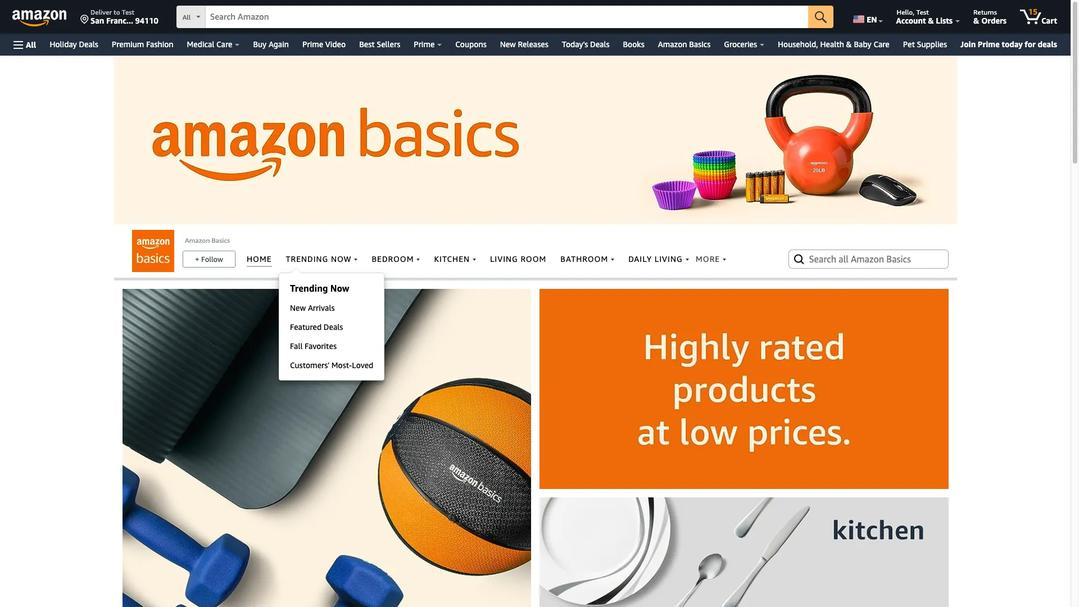 Task type: vqa. For each thing, say whether or not it's contained in the screenshot.
volt
no



Task type: locate. For each thing, give the bounding box(es) containing it.
medical
[[187, 39, 214, 49]]

1 horizontal spatial &
[[928, 16, 934, 25]]

all
[[182, 13, 191, 21], [26, 40, 36, 49]]

lists
[[936, 16, 953, 25]]

amazon image
[[12, 10, 67, 27]]

3 prime from the left
[[978, 39, 1000, 49]]

2 care from the left
[[874, 39, 890, 49]]

account
[[896, 16, 926, 25]]

join prime today for deals link
[[956, 37, 1062, 52]]

2 horizontal spatial &
[[974, 16, 979, 25]]

care right medical
[[216, 39, 232, 49]]

join prime today for deals
[[960, 39, 1057, 49]]

medical care link
[[180, 37, 246, 52]]

amazon
[[658, 39, 687, 49], [185, 236, 210, 244]]

1 test from the left
[[122, 8, 134, 16]]

1 horizontal spatial care
[[874, 39, 890, 49]]

0 horizontal spatial basics
[[212, 236, 230, 244]]

all inside button
[[26, 40, 36, 49]]

0 vertical spatial amazon basics
[[658, 39, 711, 49]]

amazon basics
[[658, 39, 711, 49], [185, 236, 230, 244]]

new releases
[[500, 39, 548, 49]]

prime right 'join' on the top of page
[[978, 39, 1000, 49]]

94110‌
[[135, 16, 158, 25]]

all inside search field
[[182, 13, 191, 21]]

basics up follow at the left top
[[212, 236, 230, 244]]

navigation navigation
[[0, 0, 1071, 56]]

franc...
[[106, 16, 133, 25]]

buy again
[[253, 39, 289, 49]]

prime right sellers
[[414, 39, 435, 49]]

amazon basics up + follow button
[[185, 236, 230, 244]]

deals for holiday deals
[[79, 39, 98, 49]]

2 test from the left
[[916, 8, 929, 16]]

amazon basics link up + follow button
[[185, 236, 230, 244]]

deliver to test san franc... 94110‌
[[90, 8, 158, 25]]

pet
[[903, 39, 915, 49]]

1 vertical spatial amazon
[[185, 236, 210, 244]]

prime for prime video
[[302, 39, 323, 49]]

& left "baby"
[[846, 39, 852, 49]]

hello,
[[897, 8, 915, 16]]

basics
[[689, 39, 711, 49], [212, 236, 230, 244]]

amazon basics right the books
[[658, 39, 711, 49]]

test
[[122, 8, 134, 16], [916, 8, 929, 16]]

basics inside navigation navigation
[[689, 39, 711, 49]]

15
[[1028, 7, 1038, 16]]

0 vertical spatial amazon
[[658, 39, 687, 49]]

all up medical
[[182, 13, 191, 21]]

1 vertical spatial all
[[26, 40, 36, 49]]

& for returns
[[974, 16, 979, 25]]

prime link
[[407, 37, 449, 52]]

groceries
[[724, 39, 757, 49]]

1 horizontal spatial test
[[916, 8, 929, 16]]

deals
[[79, 39, 98, 49], [590, 39, 610, 49]]

test right hello,
[[916, 8, 929, 16]]

& left orders on the right top of the page
[[974, 16, 979, 25]]

cart
[[1042, 16, 1057, 25]]

1 horizontal spatial basics
[[689, 39, 711, 49]]

household, health & baby care link
[[771, 37, 896, 52]]

& inside the "returns & orders"
[[974, 16, 979, 25]]

en
[[867, 15, 877, 24]]

1 vertical spatial amazon basics link
[[185, 236, 230, 244]]

2 deals from the left
[[590, 39, 610, 49]]

amazon basics link right the books
[[651, 37, 717, 52]]

returns
[[974, 8, 997, 16]]

coupons
[[455, 39, 487, 49]]

premium fashion link
[[105, 37, 180, 52]]

holiday deals link
[[43, 37, 105, 52]]

0 horizontal spatial care
[[216, 39, 232, 49]]

care
[[216, 39, 232, 49], [874, 39, 890, 49]]

sellers
[[377, 39, 400, 49]]

1 vertical spatial amazon basics
[[185, 236, 230, 244]]

All search field
[[176, 6, 834, 29]]

today's deals
[[562, 39, 610, 49]]

amazon basics link
[[651, 37, 717, 52], [185, 236, 230, 244]]

0 vertical spatial all
[[182, 13, 191, 21]]

care right "baby"
[[874, 39, 890, 49]]

today's
[[562, 39, 588, 49]]

amazon inside navigation navigation
[[658, 39, 687, 49]]

& for account
[[928, 16, 934, 25]]

hello, test
[[897, 8, 929, 16]]

& left lists
[[928, 16, 934, 25]]

coupons link
[[449, 37, 493, 52]]

Search all Amazon Basics search field
[[809, 250, 930, 269]]

releases
[[518, 39, 548, 49]]

0 horizontal spatial deals
[[79, 39, 98, 49]]

1 horizontal spatial deals
[[590, 39, 610, 49]]

None submit
[[808, 6, 834, 28]]

1 horizontal spatial amazon basics link
[[651, 37, 717, 52]]

buy again link
[[246, 37, 296, 52]]

amazon right the books
[[658, 39, 687, 49]]

0 horizontal spatial test
[[122, 8, 134, 16]]

1 horizontal spatial all
[[182, 13, 191, 21]]

books
[[623, 39, 645, 49]]

books link
[[616, 37, 651, 52]]

pet supplies link
[[896, 37, 954, 52]]

health
[[820, 39, 844, 49]]

prime left video
[[302, 39, 323, 49]]

0 horizontal spatial all
[[26, 40, 36, 49]]

prime
[[302, 39, 323, 49], [414, 39, 435, 49], [978, 39, 1000, 49]]

2 horizontal spatial prime
[[978, 39, 1000, 49]]

care inside medical care link
[[216, 39, 232, 49]]

again
[[269, 39, 289, 49]]

1 horizontal spatial prime
[[414, 39, 435, 49]]

1 prime from the left
[[302, 39, 323, 49]]

deals right today's
[[590, 39, 610, 49]]

1 care from the left
[[216, 39, 232, 49]]

follow
[[201, 255, 223, 264]]

0 vertical spatial amazon basics link
[[651, 37, 717, 52]]

test right to
[[122, 8, 134, 16]]

0 vertical spatial basics
[[689, 39, 711, 49]]

test inside deliver to test san franc... 94110‌
[[122, 8, 134, 16]]

1 horizontal spatial amazon basics
[[658, 39, 711, 49]]

deals for today's deals
[[590, 39, 610, 49]]

2 prime from the left
[[414, 39, 435, 49]]

join
[[960, 39, 976, 49]]

all down amazon image
[[26, 40, 36, 49]]

0 horizontal spatial amazon basics
[[185, 236, 230, 244]]

deliver
[[90, 8, 112, 16]]

deals down san
[[79, 39, 98, 49]]

en link
[[847, 3, 888, 31]]

to
[[114, 8, 120, 16]]

account & lists
[[896, 16, 953, 25]]

1 horizontal spatial amazon
[[658, 39, 687, 49]]

1 deals from the left
[[79, 39, 98, 49]]

0 horizontal spatial prime
[[302, 39, 323, 49]]

basics left groceries
[[689, 39, 711, 49]]

&
[[928, 16, 934, 25], [974, 16, 979, 25], [846, 39, 852, 49]]

search image
[[792, 252, 806, 266]]

amazon up +
[[185, 236, 210, 244]]



Task type: describe. For each thing, give the bounding box(es) containing it.
medical care
[[187, 39, 232, 49]]

buy
[[253, 39, 267, 49]]

pet supplies
[[903, 39, 947, 49]]

care inside household, health & baby care link
[[874, 39, 890, 49]]

prime video link
[[296, 37, 352, 52]]

0 horizontal spatial amazon basics link
[[185, 236, 230, 244]]

new releases link
[[493, 37, 555, 52]]

san
[[90, 16, 104, 25]]

Search Amazon text field
[[206, 6, 808, 28]]

prime video
[[302, 39, 346, 49]]

household,
[[778, 39, 818, 49]]

today's deals link
[[555, 37, 616, 52]]

amazon basics inside navigation navigation
[[658, 39, 711, 49]]

1 vertical spatial basics
[[212, 236, 230, 244]]

returns & orders
[[974, 8, 1007, 25]]

holiday
[[50, 39, 77, 49]]

fashion
[[146, 39, 173, 49]]

0 horizontal spatial &
[[846, 39, 852, 49]]

new
[[500, 39, 516, 49]]

best sellers link
[[352, 37, 407, 52]]

+ follow
[[195, 255, 223, 264]]

none submit inside all search field
[[808, 6, 834, 28]]

today
[[1002, 39, 1023, 49]]

premium
[[112, 39, 144, 49]]

best
[[359, 39, 375, 49]]

deals
[[1038, 39, 1057, 49]]

0 horizontal spatial amazon
[[185, 236, 210, 244]]

+ follow button
[[183, 251, 235, 267]]

+
[[195, 255, 199, 264]]

video
[[325, 39, 346, 49]]

groceries link
[[717, 37, 771, 52]]

all button
[[8, 34, 41, 56]]

premium fashion
[[112, 39, 173, 49]]

best sellers
[[359, 39, 400, 49]]

supplies
[[917, 39, 947, 49]]

orders
[[981, 16, 1007, 25]]

baby
[[854, 39, 872, 49]]

amazon basics logo image
[[132, 230, 174, 272]]

for
[[1025, 39, 1036, 49]]

holiday deals
[[50, 39, 98, 49]]

prime for prime
[[414, 39, 435, 49]]

household, health & baby care
[[778, 39, 890, 49]]



